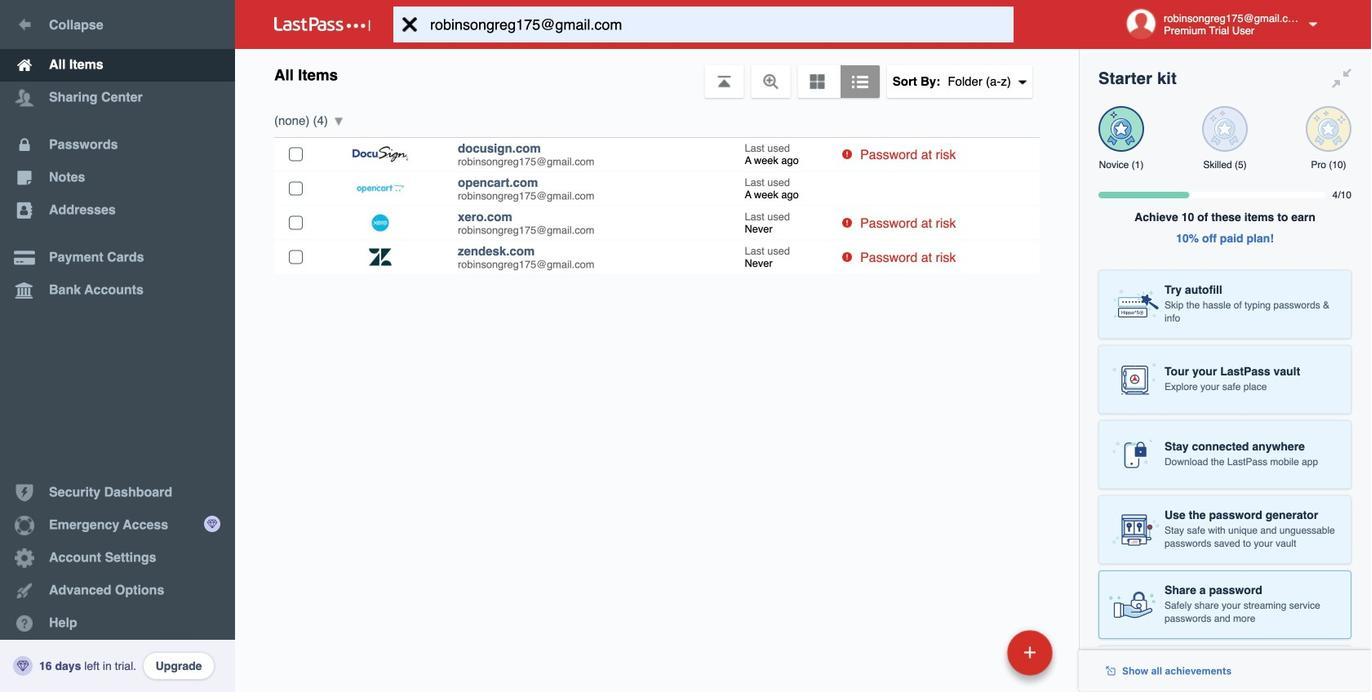 Task type: vqa. For each thing, say whether or not it's contained in the screenshot.
New item NAVIGATION
yes



Task type: describe. For each thing, give the bounding box(es) containing it.
vault options navigation
[[235, 49, 1079, 98]]

search my vault text field
[[393, 7, 1046, 42]]



Task type: locate. For each thing, give the bounding box(es) containing it.
Search search field
[[393, 7, 1046, 42]]

new item navigation
[[895, 625, 1063, 692]]

clear search image
[[393, 7, 426, 42]]

new item element
[[895, 629, 1059, 676]]

main navigation navigation
[[0, 0, 235, 692]]

lastpass image
[[274, 17, 371, 32]]



